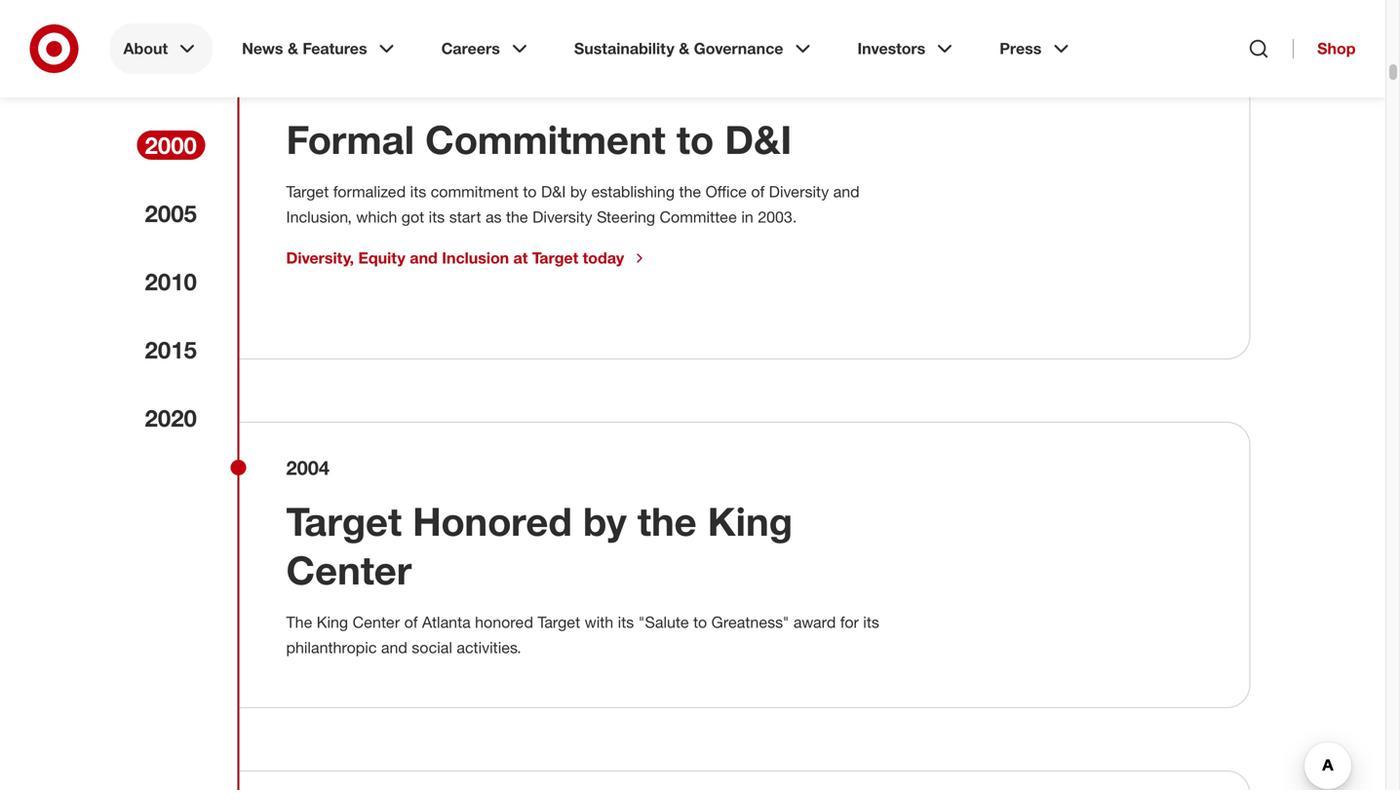 Task type: vqa. For each thing, say whether or not it's contained in the screenshot.
Press Link
yes



Task type: locate. For each thing, give the bounding box(es) containing it.
2004
[[286, 456, 330, 480]]

0 vertical spatial king
[[708, 498, 793, 546]]

"salute
[[638, 613, 689, 632]]

honored
[[413, 498, 572, 546]]

1 vertical spatial by
[[583, 498, 627, 546]]

by
[[570, 182, 587, 201], [583, 498, 627, 546]]

0 vertical spatial diversity
[[769, 182, 829, 201]]

1 horizontal spatial king
[[708, 498, 793, 546]]

social
[[412, 639, 452, 658]]

shop link
[[1293, 39, 1356, 59]]

2 & from the left
[[679, 39, 690, 58]]

0 horizontal spatial d&i
[[541, 182, 566, 201]]

inclusion,
[[286, 208, 352, 227]]

d&i inside target formalized its commitment to d&i by establishing the office of diversity and inclusion, which got its start as the diversity steering committee in 2003.
[[541, 182, 566, 201]]

& right news
[[288, 39, 298, 58]]

diversity,
[[286, 249, 354, 268]]

1 vertical spatial and
[[410, 249, 438, 268]]

1 & from the left
[[288, 39, 298, 58]]

its up got
[[410, 182, 426, 201]]

diversity, equity and inclusion at target today
[[286, 249, 624, 268]]

target down 2004
[[286, 498, 402, 546]]

target honored by the king center
[[286, 498, 793, 594]]

2003
[[286, 74, 330, 98]]

philanthropic
[[286, 639, 377, 658]]

of up social
[[404, 613, 418, 632]]

target right at
[[532, 249, 579, 268]]

1 horizontal spatial and
[[410, 249, 438, 268]]

0 horizontal spatial diversity
[[533, 208, 593, 227]]

target inside target honored by the king center
[[286, 498, 402, 546]]

to inside the king center of atlanta honored target with its "salute to greatness" award for its philanthropic and social activities.
[[693, 613, 707, 632]]

as
[[486, 208, 502, 227]]

to up office
[[677, 116, 714, 163]]

2010 link
[[137, 267, 205, 296]]

center
[[286, 547, 412, 594], [353, 613, 400, 632]]

d&i down commitment
[[541, 182, 566, 201]]

2 vertical spatial to
[[693, 613, 707, 632]]

establishing
[[591, 182, 675, 201]]

1 vertical spatial diversity
[[533, 208, 593, 227]]

& left governance
[[679, 39, 690, 58]]

2010
[[145, 268, 197, 296]]

0 horizontal spatial king
[[317, 613, 348, 632]]

got
[[402, 208, 424, 227]]

which
[[356, 208, 397, 227]]

0 vertical spatial by
[[570, 182, 587, 201]]

commitment
[[431, 182, 519, 201]]

by inside target honored by the king center
[[583, 498, 627, 546]]

1 vertical spatial of
[[404, 613, 418, 632]]

in
[[742, 208, 754, 227]]

2 vertical spatial and
[[381, 639, 407, 658]]

2003.
[[758, 208, 797, 227]]

center inside the king center of atlanta honored target with its "salute to greatness" award for its philanthropic and social activities.
[[353, 613, 400, 632]]

1 horizontal spatial of
[[751, 182, 765, 201]]

&
[[288, 39, 298, 58], [679, 39, 690, 58]]

about
[[123, 39, 168, 58]]

the
[[679, 182, 701, 201], [506, 208, 528, 227], [638, 498, 697, 546]]

to right "salute
[[693, 613, 707, 632]]

and
[[833, 182, 860, 201], [410, 249, 438, 268], [381, 639, 407, 658]]

1 vertical spatial the
[[506, 208, 528, 227]]

0 vertical spatial the
[[679, 182, 701, 201]]

investors link
[[844, 23, 971, 74]]

commitment
[[425, 116, 666, 163]]

of up in
[[751, 182, 765, 201]]

and inside the king center of atlanta honored target with its "salute to greatness" award for its philanthropic and social activities.
[[381, 639, 407, 658]]

2015 link
[[137, 335, 205, 365]]

diversity
[[769, 182, 829, 201], [533, 208, 593, 227]]

0 horizontal spatial &
[[288, 39, 298, 58]]

1 horizontal spatial &
[[679, 39, 690, 58]]

diversity up 2003.
[[769, 182, 829, 201]]

sustainability & governance link
[[561, 23, 828, 74]]

today
[[583, 249, 624, 268]]

its
[[410, 182, 426, 201], [429, 208, 445, 227], [618, 613, 634, 632], [863, 613, 880, 632]]

diversity up today
[[533, 208, 593, 227]]

1 vertical spatial d&i
[[541, 182, 566, 201]]

& inside news & features link
[[288, 39, 298, 58]]

target formalized its commitment to d&i by establishing the office of diversity and inclusion, which got its start as the diversity steering committee in 2003.
[[286, 182, 860, 227]]

2 horizontal spatial and
[[833, 182, 860, 201]]

formalized
[[333, 182, 406, 201]]

d&i up office
[[725, 116, 792, 163]]

inclusion
[[442, 249, 509, 268]]

target
[[286, 182, 329, 201], [532, 249, 579, 268], [286, 498, 402, 546], [538, 613, 580, 632]]

1 vertical spatial king
[[317, 613, 348, 632]]

& inside sustainability & governance link
[[679, 39, 690, 58]]

of
[[751, 182, 765, 201], [404, 613, 418, 632]]

2005 link
[[137, 199, 205, 228]]

0 horizontal spatial of
[[404, 613, 418, 632]]

press
[[1000, 39, 1042, 58]]

1 vertical spatial to
[[523, 182, 537, 201]]

target up inclusion,
[[286, 182, 329, 201]]

d&i
[[725, 116, 792, 163], [541, 182, 566, 201]]

1 vertical spatial center
[[353, 613, 400, 632]]

target inside target formalized its commitment to d&i by establishing the office of diversity and inclusion, which got its start as the diversity steering committee in 2003.
[[286, 182, 329, 201]]

for
[[840, 613, 859, 632]]

2 vertical spatial the
[[638, 498, 697, 546]]

0 vertical spatial of
[[751, 182, 765, 201]]

target inside the diversity, equity and inclusion at target today link
[[532, 249, 579, 268]]

award
[[794, 613, 836, 632]]

1 horizontal spatial d&i
[[725, 116, 792, 163]]

the
[[286, 613, 312, 632]]

target left with
[[538, 613, 580, 632]]

& for features
[[288, 39, 298, 58]]

0 vertical spatial center
[[286, 547, 412, 594]]

king
[[708, 498, 793, 546], [317, 613, 348, 632]]

0 vertical spatial and
[[833, 182, 860, 201]]

center up the the at the bottom of page
[[286, 547, 412, 594]]

center up philanthropic
[[353, 613, 400, 632]]

0 horizontal spatial and
[[381, 639, 407, 658]]

to down "formal commitment to d&i"
[[523, 182, 537, 201]]

to
[[677, 116, 714, 163], [523, 182, 537, 201], [693, 613, 707, 632]]

start
[[449, 208, 481, 227]]



Task type: describe. For each thing, give the bounding box(es) containing it.
2020 link
[[137, 404, 205, 433]]

formal
[[286, 116, 414, 163]]

press link
[[986, 23, 1087, 74]]

1 horizontal spatial diversity
[[769, 182, 829, 201]]

news & features link
[[228, 23, 412, 74]]

2000 link
[[137, 131, 205, 160]]

news
[[242, 39, 283, 58]]

and inside target formalized its commitment to d&i by establishing the office of diversity and inclusion, which got its start as the diversity steering committee in 2003.
[[833, 182, 860, 201]]

committee
[[660, 208, 737, 227]]

2015
[[145, 336, 197, 364]]

at
[[514, 249, 528, 268]]

the inside target honored by the king center
[[638, 498, 697, 546]]

sustainability & governance
[[574, 39, 784, 58]]

king inside the king center of atlanta honored target with its "salute to greatness" award for its philanthropic and social activities.
[[317, 613, 348, 632]]

with
[[585, 613, 614, 632]]

the king center of atlanta honored target with its "salute to greatness" award for its philanthropic and social activities.
[[286, 613, 880, 658]]

2020
[[145, 404, 197, 433]]

center inside target honored by the king center
[[286, 547, 412, 594]]

target inside the king center of atlanta honored target with its "salute to greatness" award for its philanthropic and social activities.
[[538, 613, 580, 632]]

steering
[[597, 208, 655, 227]]

news & features
[[242, 39, 367, 58]]

greatness"
[[712, 613, 789, 632]]

by inside target formalized its commitment to d&i by establishing the office of diversity and inclusion, which got its start as the diversity steering committee in 2003.
[[570, 182, 587, 201]]

2000
[[145, 131, 197, 159]]

office
[[706, 182, 747, 201]]

governance
[[694, 39, 784, 58]]

& for governance
[[679, 39, 690, 58]]

its right got
[[429, 208, 445, 227]]

0 vertical spatial d&i
[[725, 116, 792, 163]]

diversity, equity and inclusion at target today link
[[286, 249, 648, 268]]

honored
[[475, 613, 533, 632]]

activities.
[[457, 639, 521, 658]]

0 vertical spatial to
[[677, 116, 714, 163]]

its right with
[[618, 613, 634, 632]]

to inside target formalized its commitment to d&i by establishing the office of diversity and inclusion, which got its start as the diversity steering committee in 2003.
[[523, 182, 537, 201]]

careers link
[[428, 23, 545, 74]]

features
[[303, 39, 367, 58]]

its right for
[[863, 613, 880, 632]]

about link
[[110, 23, 213, 74]]

of inside the king center of atlanta honored target with its "salute to greatness" award for its philanthropic and social activities.
[[404, 613, 418, 632]]

sustainability
[[574, 39, 675, 58]]

king inside target honored by the king center
[[708, 498, 793, 546]]

equity
[[358, 249, 406, 268]]

atlanta
[[422, 613, 471, 632]]

2005
[[145, 199, 197, 228]]

formal commitment to d&i
[[286, 116, 792, 163]]

investors
[[858, 39, 926, 58]]

shop
[[1318, 39, 1356, 58]]

careers
[[441, 39, 500, 58]]

of inside target formalized its commitment to d&i by establishing the office of diversity and inclusion, which got its start as the diversity steering committee in 2003.
[[751, 182, 765, 201]]



